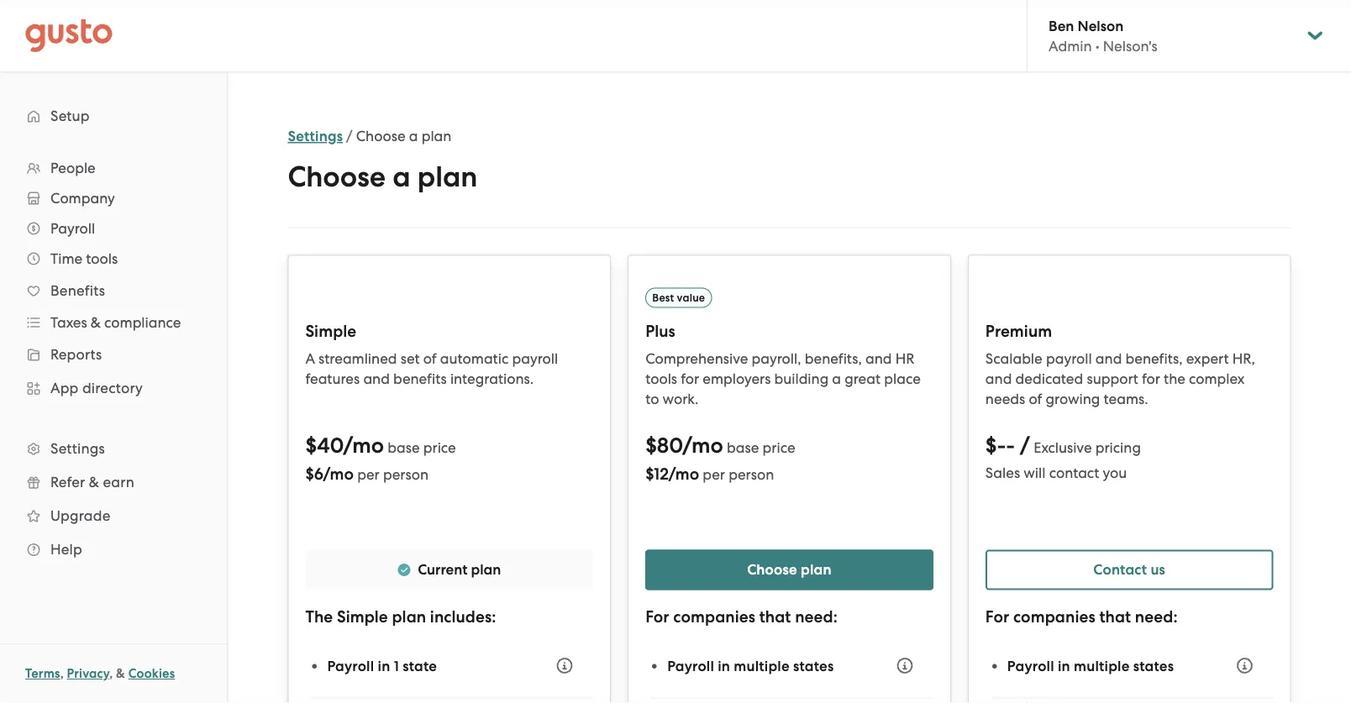 Task type: vqa. For each thing, say whether or not it's contained in the screenshot.
right of
yes



Task type: describe. For each thing, give the bounding box(es) containing it.
1
[[394, 657, 399, 675]]

integrations.
[[450, 370, 534, 387]]

price for 40
[[423, 439, 456, 456]]

work.
[[663, 390, 699, 407]]

scalable
[[986, 350, 1043, 367]]

$-
[[986, 433, 1006, 458]]

time tools
[[50, 250, 118, 267]]

list containing people
[[0, 153, 227, 566]]

time
[[50, 250, 82, 267]]

set
[[401, 350, 420, 367]]

for inside comprehensive payroll, benefits, and hr tools for employers building a great place to work.
[[681, 370, 699, 387]]

the
[[1164, 370, 1186, 387]]

price for 80
[[763, 439, 795, 456]]

6
[[314, 464, 323, 484]]

teams.
[[1104, 390, 1148, 407]]

of inside the scalable payroll and benefits, expert hr, and dedicated support for the complex needs of growing teams.
[[1029, 390, 1042, 407]]

taxes & compliance button
[[17, 308, 210, 338]]

1 , from the left
[[60, 666, 64, 682]]

per for 80
[[703, 466, 725, 483]]

contact
[[1049, 464, 1099, 481]]

employers
[[703, 370, 771, 387]]

plan inside button
[[801, 561, 832, 579]]

terms
[[25, 666, 60, 682]]

and up needs
[[986, 370, 1012, 387]]

earn
[[103, 474, 134, 491]]

terms link
[[25, 666, 60, 682]]

expert
[[1186, 350, 1229, 367]]

company
[[50, 190, 115, 207]]

help link
[[17, 534, 210, 565]]

companies for /
[[1013, 608, 1096, 627]]

tools inside comprehensive payroll, benefits, and hr tools for employers building a great place to work.
[[645, 370, 677, 387]]

complex
[[1189, 370, 1245, 387]]

2 , from the left
[[109, 666, 113, 682]]

tools inside time tools dropdown button
[[86, 250, 118, 267]]

/mo down features at the bottom left of page
[[343, 433, 384, 458]]

plus
[[645, 322, 676, 341]]

choose a plan
[[288, 160, 478, 194]]

list for 80
[[651, 699, 933, 703]]

benefits
[[50, 282, 105, 299]]

0 vertical spatial simple
[[305, 322, 357, 341]]

that for /mo
[[759, 608, 791, 627]]

80
[[657, 433, 683, 458]]

compliance
[[104, 314, 181, 331]]

list for 40
[[310, 699, 593, 703]]

includes:
[[430, 608, 496, 627]]

settings for settings
[[50, 440, 105, 457]]

automatic
[[440, 350, 509, 367]]

people button
[[17, 153, 210, 183]]

in for 80
[[718, 657, 730, 675]]

/ inside $-- / exclusive pricing sales will contact you
[[1020, 433, 1030, 458]]

payroll inside the scalable payroll and benefits, expert hr, and dedicated support for the complex needs of growing teams.
[[1046, 350, 1092, 367]]

a inside comprehensive payroll, benefits, and hr tools for employers building a great place to work.
[[832, 370, 841, 387]]

choose inside settings / choose a plan
[[356, 128, 406, 145]]

will
[[1024, 464, 1046, 481]]

base for 40
[[388, 439, 420, 456]]

best
[[652, 291, 674, 304]]

cookies button
[[128, 664, 175, 684]]

value
[[677, 291, 705, 304]]

the
[[305, 608, 333, 627]]

-
[[1006, 433, 1015, 458]]

app
[[50, 380, 79, 397]]

multiple for /
[[1074, 657, 1130, 675]]

benefits, inside comprehensive payroll, benefits, and hr tools for employers building a great place to work.
[[805, 350, 862, 367]]

/ inside settings / choose a plan
[[346, 128, 353, 145]]

contact
[[1094, 561, 1147, 579]]

for for -
[[986, 608, 1010, 627]]

base for 80
[[727, 439, 759, 456]]

a
[[305, 350, 315, 367]]

building
[[774, 370, 829, 387]]

scalable payroll and benefits, expert hr, and dedicated support for the complex needs of growing teams.
[[986, 350, 1255, 407]]

payroll in 1 state
[[327, 657, 437, 675]]

comprehensive
[[645, 350, 748, 367]]

terms , privacy , & cookies
[[25, 666, 175, 682]]

contact us button
[[986, 550, 1274, 590]]

and inside comprehensive payroll, benefits, and hr tools for employers building a great place to work.
[[866, 350, 892, 367]]

need: for /
[[1135, 608, 1178, 627]]

company button
[[17, 183, 210, 213]]

directory
[[82, 380, 143, 397]]

cookies
[[128, 666, 175, 682]]

1 vertical spatial a
[[393, 160, 411, 194]]

that for /
[[1099, 608, 1131, 627]]

1 vertical spatial simple
[[337, 608, 388, 627]]

for for 80
[[645, 608, 669, 627]]

benefits, inside the scalable payroll and benefits, expert hr, and dedicated support for the complex needs of growing teams.
[[1126, 350, 1183, 367]]

taxes & compliance
[[50, 314, 181, 331]]

payroll for 40
[[327, 657, 374, 675]]

plan inside settings / choose a plan
[[422, 128, 452, 145]]

refer
[[50, 474, 85, 491]]

help
[[50, 541, 82, 558]]

premium
[[986, 322, 1052, 341]]

current
[[418, 561, 468, 579]]

refer & earn
[[50, 474, 134, 491]]

person for 80
[[729, 466, 774, 483]]

payroll inside a streamlined set of automatic payroll features and benefits integrations.
[[512, 350, 558, 367]]

in for 40
[[378, 657, 390, 675]]

current plan
[[418, 561, 501, 579]]

taxes
[[50, 314, 87, 331]]

ben nelson admin • nelson's
[[1049, 17, 1158, 54]]



Task type: locate. For each thing, give the bounding box(es) containing it.
contact us
[[1094, 561, 1166, 579]]

& left cookies
[[116, 666, 125, 682]]

place
[[884, 370, 921, 387]]

per
[[357, 466, 380, 483], [703, 466, 725, 483]]

list
[[0, 153, 227, 566], [310, 699, 593, 703], [651, 699, 933, 703], [991, 699, 1274, 703]]

home image
[[25, 19, 113, 53]]

choose inside button
[[747, 561, 797, 579]]

1 companies from the left
[[673, 608, 755, 627]]

a left great at the right bottom of the page
[[832, 370, 841, 387]]

need:
[[795, 608, 838, 627], [1135, 608, 1178, 627]]

privacy link
[[67, 666, 109, 682]]

payroll button
[[17, 213, 210, 244]]

$ 80 /mo base price $ 12 /mo per person
[[645, 433, 795, 484]]

1 price from the left
[[423, 439, 456, 456]]

features
[[305, 370, 360, 387]]

a inside settings / choose a plan
[[409, 128, 418, 145]]

companies
[[673, 608, 755, 627], [1013, 608, 1096, 627]]

$ 40 /mo base price $ 6 /mo per person
[[305, 433, 456, 484]]

2 companies from the left
[[1013, 608, 1096, 627]]

1 horizontal spatial states
[[1133, 657, 1174, 675]]

0 horizontal spatial price
[[423, 439, 456, 456]]

1 horizontal spatial companies
[[1013, 608, 1096, 627]]

payroll inside dropdown button
[[50, 220, 95, 237]]

1 horizontal spatial person
[[729, 466, 774, 483]]

1 person from the left
[[383, 466, 429, 483]]

&
[[91, 314, 101, 331], [89, 474, 99, 491], [116, 666, 125, 682]]

12
[[654, 464, 669, 484]]

& inside "dropdown button"
[[91, 314, 101, 331]]

2 per from the left
[[703, 466, 725, 483]]

2 for companies that need: from the left
[[986, 608, 1178, 627]]

payroll for -
[[1007, 657, 1054, 675]]

1 horizontal spatial payroll in multiple states
[[1007, 657, 1174, 675]]

support
[[1087, 370, 1138, 387]]

per inside the $ 80 /mo base price $ 12 /mo per person
[[703, 466, 725, 483]]

& for compliance
[[91, 314, 101, 331]]

0 horizontal spatial payroll
[[512, 350, 558, 367]]

for companies that need: for /
[[986, 608, 1178, 627]]

1 horizontal spatial settings link
[[288, 128, 343, 145]]

1 per from the left
[[357, 466, 380, 483]]

price inside $ 40 /mo base price $ 6 /mo per person
[[423, 439, 456, 456]]

0 horizontal spatial settings link
[[17, 434, 210, 464]]

exclusive
[[1034, 439, 1092, 456]]

payroll for 80
[[667, 657, 714, 675]]

privacy
[[67, 666, 109, 682]]

choose for choose a plan
[[288, 160, 386, 194]]

0 horizontal spatial of
[[423, 350, 437, 367]]

for companies that need: down contact on the bottom of page
[[986, 608, 1178, 627]]

benefits
[[393, 370, 447, 387]]

0 horizontal spatial that
[[759, 608, 791, 627]]

great
[[845, 370, 881, 387]]

app directory link
[[17, 373, 210, 403]]

choose for choose plan
[[747, 561, 797, 579]]

settings for settings / choose a plan
[[288, 128, 343, 145]]

1 vertical spatial of
[[1029, 390, 1042, 407]]

2 vertical spatial choose
[[747, 561, 797, 579]]

1 horizontal spatial for
[[986, 608, 1010, 627]]

1 that from the left
[[759, 608, 791, 627]]

0 horizontal spatial per
[[357, 466, 380, 483]]

base inside $ 40 /mo base price $ 6 /mo per person
[[388, 439, 420, 456]]

person
[[383, 466, 429, 483], [729, 466, 774, 483]]

a
[[409, 128, 418, 145], [393, 160, 411, 194], [832, 370, 841, 387]]

person inside $ 40 /mo base price $ 6 /mo per person
[[383, 466, 429, 483]]

0 horizontal spatial base
[[388, 439, 420, 456]]

app directory
[[50, 380, 143, 397]]

nelson's
[[1103, 38, 1158, 54]]

multiple
[[734, 657, 790, 675], [1074, 657, 1130, 675]]

0 vertical spatial of
[[423, 350, 437, 367]]

for companies that need: down choose plan button
[[645, 608, 838, 627]]

1 benefits, from the left
[[805, 350, 862, 367]]

1 need: from the left
[[795, 608, 838, 627]]

payroll in multiple states for /mo
[[667, 657, 834, 675]]

1 vertical spatial &
[[89, 474, 99, 491]]

0 vertical spatial &
[[91, 314, 101, 331]]

base
[[388, 439, 420, 456], [727, 439, 759, 456]]

payroll in multiple states for /
[[1007, 657, 1174, 675]]

0 horizontal spatial multiple
[[734, 657, 790, 675]]

1 horizontal spatial price
[[763, 439, 795, 456]]

admin
[[1049, 38, 1092, 54]]

0 horizontal spatial need:
[[795, 608, 838, 627]]

and
[[866, 350, 892, 367], [1096, 350, 1122, 367], [363, 370, 390, 387], [986, 370, 1012, 387]]

settings inside 'gusto navigation' element
[[50, 440, 105, 457]]

2 benefits, from the left
[[1126, 350, 1183, 367]]

multiple for /mo
[[734, 657, 790, 675]]

in
[[378, 657, 390, 675], [718, 657, 730, 675], [1058, 657, 1070, 675]]

price down benefits
[[423, 439, 456, 456]]

best value
[[652, 291, 705, 304]]

& right taxes at the left
[[91, 314, 101, 331]]

ben
[[1049, 17, 1074, 34]]

states for /
[[1133, 657, 1174, 675]]

hr
[[896, 350, 915, 367]]

price
[[423, 439, 456, 456], [763, 439, 795, 456]]

and inside a streamlined set of automatic payroll features and benefits integrations.
[[363, 370, 390, 387]]

payroll,
[[752, 350, 801, 367]]

1 for companies that need: from the left
[[645, 608, 838, 627]]

state
[[403, 657, 437, 675]]

1 vertical spatial tools
[[645, 370, 677, 387]]

per for 40
[[357, 466, 380, 483]]

a streamlined set of automatic payroll features and benefits integrations.
[[305, 350, 558, 387]]

setup
[[50, 108, 90, 124]]

of right set
[[423, 350, 437, 367]]

you
[[1103, 464, 1127, 481]]

0 horizontal spatial payroll in multiple states
[[667, 657, 834, 675]]

and up great at the right bottom of the page
[[866, 350, 892, 367]]

settings up refer
[[50, 440, 105, 457]]

, left cookies
[[109, 666, 113, 682]]

per inside $ 40 /mo base price $ 6 /mo per person
[[357, 466, 380, 483]]

choose
[[356, 128, 406, 145], [288, 160, 386, 194], [747, 561, 797, 579]]

0 vertical spatial a
[[409, 128, 418, 145]]

0 horizontal spatial benefits,
[[805, 350, 862, 367]]

and down the streamlined
[[363, 370, 390, 387]]

1 horizontal spatial settings
[[288, 128, 343, 145]]

2 horizontal spatial in
[[1058, 657, 1070, 675]]

0 horizontal spatial states
[[793, 657, 834, 675]]

1 horizontal spatial base
[[727, 439, 759, 456]]

person inside the $ 80 /mo base price $ 12 /mo per person
[[729, 466, 774, 483]]

1 vertical spatial settings link
[[17, 434, 210, 464]]

1 base from the left
[[388, 439, 420, 456]]

1 horizontal spatial per
[[703, 466, 725, 483]]

0 horizontal spatial for
[[681, 370, 699, 387]]

0 horizontal spatial in
[[378, 657, 390, 675]]

0 horizontal spatial /
[[346, 128, 353, 145]]

settings / choose a plan
[[288, 128, 452, 145]]

2 for from the left
[[986, 608, 1010, 627]]

settings link
[[288, 128, 343, 145], [17, 434, 210, 464]]

payroll up integrations.
[[512, 350, 558, 367]]

time tools button
[[17, 244, 210, 274]]

a down settings / choose a plan on the top of the page
[[393, 160, 411, 194]]

/ right -
[[1020, 433, 1030, 458]]

states
[[793, 657, 834, 675], [1133, 657, 1174, 675]]

companies for /mo
[[673, 608, 755, 627]]

40
[[317, 433, 343, 458]]

that
[[759, 608, 791, 627], [1099, 608, 1131, 627]]

payroll up dedicated
[[1046, 350, 1092, 367]]

0 horizontal spatial settings
[[50, 440, 105, 457]]

benefits, up the
[[1126, 350, 1183, 367]]

needs
[[986, 390, 1025, 407]]

1 multiple from the left
[[734, 657, 790, 675]]

tools up 'to'
[[645, 370, 677, 387]]

3 in from the left
[[1058, 657, 1070, 675]]

that down choose plan button
[[759, 608, 791, 627]]

pricing
[[1096, 439, 1141, 456]]

1 horizontal spatial for
[[1142, 370, 1160, 387]]

nelson
[[1078, 17, 1124, 34]]

1 horizontal spatial benefits,
[[1126, 350, 1183, 367]]

settings
[[288, 128, 343, 145], [50, 440, 105, 457]]

2 base from the left
[[727, 439, 759, 456]]

1 vertical spatial /
[[1020, 433, 1030, 458]]

a up choose a plan
[[409, 128, 418, 145]]

person for 40
[[383, 466, 429, 483]]

settings up choose a plan
[[288, 128, 343, 145]]

for
[[681, 370, 699, 387], [1142, 370, 1160, 387]]

refer & earn link
[[17, 467, 210, 497]]

1 horizontal spatial payroll
[[1046, 350, 1092, 367]]

the simple plan includes:
[[305, 608, 496, 627]]

1 horizontal spatial that
[[1099, 608, 1131, 627]]

gusto navigation element
[[0, 72, 227, 593]]

0 horizontal spatial person
[[383, 466, 429, 483]]

1 horizontal spatial need:
[[1135, 608, 1178, 627]]

2 states from the left
[[1133, 657, 1174, 675]]

1 for from the left
[[645, 608, 669, 627]]

1 horizontal spatial in
[[718, 657, 730, 675]]

of inside a streamlined set of automatic payroll features and benefits integrations.
[[423, 350, 437, 367]]

2 that from the left
[[1099, 608, 1131, 627]]

1 horizontal spatial /
[[1020, 433, 1030, 458]]

upgrade
[[50, 508, 111, 524]]

/mo down work.
[[683, 433, 723, 458]]

for down comprehensive
[[681, 370, 699, 387]]

0 vertical spatial settings link
[[288, 128, 343, 145]]

1 horizontal spatial of
[[1029, 390, 1042, 407]]

1 horizontal spatial multiple
[[1074, 657, 1130, 675]]

tools down payroll dropdown button
[[86, 250, 118, 267]]

2 vertical spatial &
[[116, 666, 125, 682]]

that down contact on the bottom of page
[[1099, 608, 1131, 627]]

2 multiple from the left
[[1074, 657, 1130, 675]]

upgrade link
[[17, 501, 210, 531]]

need: down us
[[1135, 608, 1178, 627]]

for left the
[[1142, 370, 1160, 387]]

simple
[[305, 322, 357, 341], [337, 608, 388, 627]]

1 payroll from the left
[[512, 350, 558, 367]]

0 vertical spatial settings
[[288, 128, 343, 145]]

of down dedicated
[[1029, 390, 1042, 407]]

0 horizontal spatial companies
[[673, 608, 755, 627]]

price down comprehensive payroll, benefits, and hr tools for employers building a great place to work.
[[763, 439, 795, 456]]

settings link up choose a plan
[[288, 128, 343, 145]]

payroll
[[512, 350, 558, 367], [1046, 350, 1092, 367]]

growing
[[1046, 390, 1100, 407]]

0 horizontal spatial ,
[[60, 666, 64, 682]]

list for -
[[991, 699, 1274, 703]]

and up support at the bottom right
[[1096, 350, 1122, 367]]

0 horizontal spatial for
[[645, 608, 669, 627]]

0 horizontal spatial for companies that need:
[[645, 608, 838, 627]]

choose plan
[[747, 561, 832, 579]]

0 vertical spatial choose
[[356, 128, 406, 145]]

2 payroll from the left
[[1046, 350, 1092, 367]]

2 vertical spatial a
[[832, 370, 841, 387]]

per right 6
[[357, 466, 380, 483]]

& for earn
[[89, 474, 99, 491]]

2 in from the left
[[718, 657, 730, 675]]

dedicated
[[1016, 370, 1083, 387]]

2 payroll in multiple states from the left
[[1007, 657, 1174, 675]]

for companies that need: for /mo
[[645, 608, 838, 627]]

2 for from the left
[[1142, 370, 1160, 387]]

1 horizontal spatial for companies that need:
[[986, 608, 1178, 627]]

1 payroll in multiple states from the left
[[667, 657, 834, 675]]

reports
[[50, 346, 102, 363]]

0 horizontal spatial tools
[[86, 250, 118, 267]]

1 horizontal spatial tools
[[645, 370, 677, 387]]

0 vertical spatial /
[[346, 128, 353, 145]]

of
[[423, 350, 437, 367], [1029, 390, 1042, 407]]

per right 12
[[703, 466, 725, 483]]

1 in from the left
[[378, 657, 390, 675]]

sales
[[986, 464, 1020, 481]]

1 vertical spatial settings
[[50, 440, 105, 457]]

, left privacy link
[[60, 666, 64, 682]]

reports link
[[17, 339, 210, 370]]

0 vertical spatial tools
[[86, 250, 118, 267]]

need: for /mo
[[795, 608, 838, 627]]

1 horizontal spatial ,
[[109, 666, 113, 682]]

need: down choose plan button
[[795, 608, 838, 627]]

simple up a
[[305, 322, 357, 341]]

setup link
[[17, 101, 210, 131]]

benefits, up great at the right bottom of the page
[[805, 350, 862, 367]]

/mo down 40
[[323, 464, 354, 484]]

simple right the
[[337, 608, 388, 627]]

& left earn
[[89, 474, 99, 491]]

1 states from the left
[[793, 657, 834, 675]]

1 for from the left
[[681, 370, 699, 387]]

payroll in multiple states
[[667, 657, 834, 675], [1007, 657, 1174, 675]]

/mo
[[343, 433, 384, 458], [683, 433, 723, 458], [323, 464, 354, 484], [669, 464, 699, 484]]

benefits link
[[17, 276, 210, 306]]

2 person from the left
[[729, 466, 774, 483]]

states for /mo
[[793, 657, 834, 675]]

tools
[[86, 250, 118, 267], [645, 370, 677, 387]]

/ up choose a plan
[[346, 128, 353, 145]]

1 vertical spatial choose
[[288, 160, 386, 194]]

price inside the $ 80 /mo base price $ 12 /mo per person
[[763, 439, 795, 456]]

us
[[1151, 561, 1166, 579]]

hr,
[[1232, 350, 1255, 367]]

payroll
[[50, 220, 95, 237], [327, 657, 374, 675], [667, 657, 714, 675], [1007, 657, 1054, 675]]

to
[[645, 390, 659, 407]]

2 need: from the left
[[1135, 608, 1178, 627]]

base down benefits
[[388, 439, 420, 456]]

for inside the scalable payroll and benefits, expert hr, and dedicated support for the complex needs of growing teams.
[[1142, 370, 1160, 387]]

•
[[1096, 38, 1100, 54]]

settings link up refer & earn link
[[17, 434, 210, 464]]

settings link inside list
[[17, 434, 210, 464]]

base inside the $ 80 /mo base price $ 12 /mo per person
[[727, 439, 759, 456]]

people
[[50, 160, 96, 176]]

/mo down 80
[[669, 464, 699, 484]]

streamlined
[[319, 350, 397, 367]]

2 price from the left
[[763, 439, 795, 456]]

base down employers
[[727, 439, 759, 456]]



